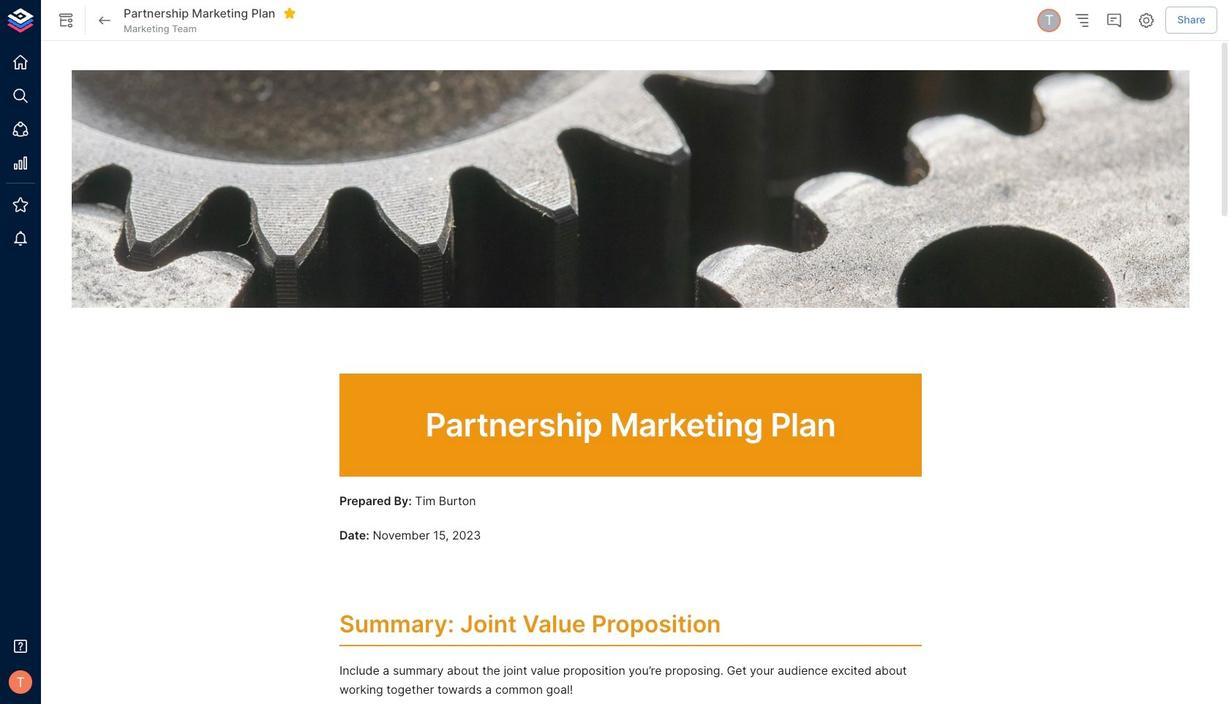 Task type: describe. For each thing, give the bounding box(es) containing it.
settings image
[[1138, 11, 1155, 29]]

go back image
[[96, 11, 113, 29]]

show wiki image
[[57, 11, 75, 29]]



Task type: vqa. For each thing, say whether or not it's contained in the screenshot.
Remove Favorite image
yes



Task type: locate. For each thing, give the bounding box(es) containing it.
table of contents image
[[1073, 11, 1091, 29]]

remove favorite image
[[283, 7, 297, 20]]

comments image
[[1106, 11, 1123, 29]]



